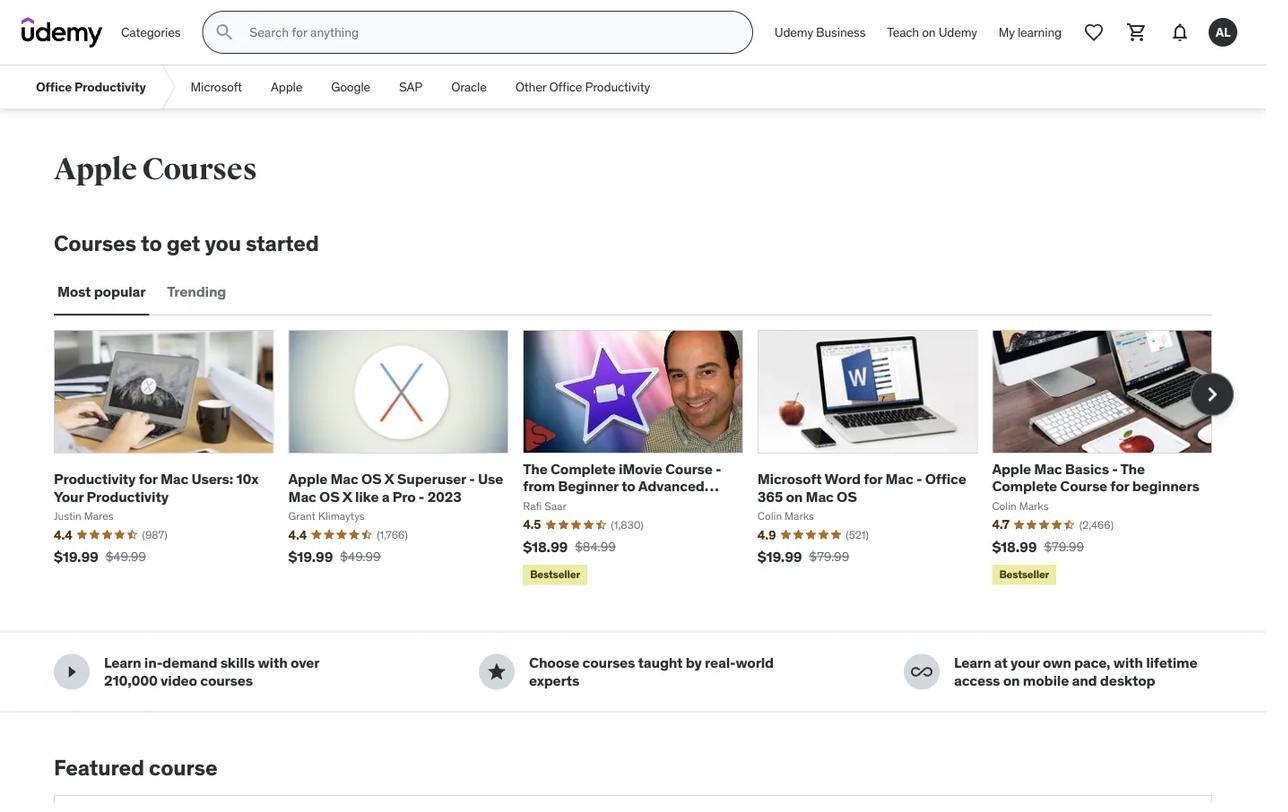 Task type: locate. For each thing, give the bounding box(es) containing it.
microsoft for microsoft word for mac - office 365 on mac os
[[758, 470, 822, 489]]

1 horizontal spatial the
[[1121, 460, 1146, 479]]

course right imovie
[[666, 460, 713, 479]]

os
[[362, 470, 382, 489], [319, 487, 340, 506], [837, 487, 857, 506]]

1 vertical spatial courses
[[54, 230, 136, 257]]

courses to get you started
[[54, 230, 319, 257]]

1 horizontal spatial office
[[549, 79, 583, 95]]

microsoft inside microsoft link
[[191, 79, 242, 95]]

learn inside the learn in-demand skills with over 210,000 video courses
[[104, 654, 141, 673]]

apple
[[271, 79, 303, 95], [54, 151, 137, 188], [993, 460, 1032, 479], [289, 470, 328, 489]]

2 horizontal spatial os
[[837, 487, 857, 506]]

1 the from the left
[[523, 460, 548, 479]]

0 horizontal spatial on
[[786, 487, 803, 506]]

your
[[1011, 654, 1040, 673]]

1 horizontal spatial on
[[923, 24, 936, 40]]

teach on udemy link
[[877, 11, 989, 54]]

2 vertical spatial on
[[1004, 671, 1021, 690]]

1 horizontal spatial medium image
[[912, 662, 933, 683]]

x
[[385, 470, 394, 489], [342, 487, 352, 506]]

for
[[139, 470, 158, 489], [864, 470, 883, 489], [1111, 477, 1130, 496]]

and
[[1073, 671, 1098, 690]]

0 horizontal spatial learn
[[104, 654, 141, 673]]

google link
[[317, 65, 385, 109]]

0 horizontal spatial to
[[141, 230, 162, 257]]

- right pro
[[419, 487, 425, 506]]

notifications image
[[1170, 22, 1192, 43]]

to left the 'get'
[[141, 230, 162, 257]]

apple down office productivity link
[[54, 151, 137, 188]]

learn inside learn at your own pace, with lifetime access on mobile and desktop
[[955, 654, 992, 673]]

2 udemy from the left
[[939, 24, 978, 40]]

to
[[141, 230, 162, 257], [622, 477, 636, 496]]

trending
[[167, 283, 226, 301]]

course
[[666, 460, 713, 479], [1061, 477, 1108, 496]]

apple for apple mac os x superuser - use mac os x like a pro - 2023
[[289, 470, 328, 489]]

courses up most popular
[[54, 230, 136, 257]]

0 horizontal spatial courses
[[200, 671, 253, 690]]

apple for apple
[[271, 79, 303, 95]]

1 horizontal spatial courses
[[583, 654, 635, 673]]

0 vertical spatial to
[[141, 230, 162, 257]]

course inside the complete imovie course - from beginner to advanced 2022!
[[666, 460, 713, 479]]

medium image left 'experts'
[[486, 662, 508, 683]]

microsoft inside microsoft word for mac - office 365 on mac os
[[758, 470, 822, 489]]

the right basics
[[1121, 460, 1146, 479]]

- right word
[[917, 470, 923, 489]]

mac inside productivity for mac users: 10x your productivity
[[161, 470, 188, 489]]

office inside microsoft word for mac - office 365 on mac os
[[926, 470, 967, 489]]

medium image left access
[[912, 662, 933, 683]]

1 horizontal spatial for
[[864, 470, 883, 489]]

microsoft
[[191, 79, 242, 95], [758, 470, 822, 489]]

os left like
[[319, 487, 340, 506]]

teach
[[888, 24, 920, 40]]

1 horizontal spatial os
[[362, 470, 382, 489]]

1 horizontal spatial complete
[[993, 477, 1058, 496]]

categories button
[[110, 11, 191, 54]]

0 vertical spatial on
[[923, 24, 936, 40]]

2 medium image from the left
[[912, 662, 933, 683]]

courses
[[583, 654, 635, 673], [200, 671, 253, 690]]

apple right '10x'
[[289, 470, 328, 489]]

mac right 365
[[806, 487, 834, 506]]

learning
[[1018, 24, 1062, 40]]

os inside microsoft word for mac - office 365 on mac os
[[837, 487, 857, 506]]

1 medium image from the left
[[486, 662, 508, 683]]

1 horizontal spatial courses
[[142, 151, 257, 188]]

mobile
[[1024, 671, 1070, 690]]

udemy left my
[[939, 24, 978, 40]]

microsoft right arrow pointing to subcategory menu links image
[[191, 79, 242, 95]]

x right like
[[385, 470, 394, 489]]

complete up the 2022!
[[551, 460, 616, 479]]

mac left users:
[[161, 470, 188, 489]]

your
[[54, 487, 84, 506]]

1 udemy from the left
[[775, 24, 814, 40]]

mac left a
[[331, 470, 359, 489]]

2023
[[428, 487, 462, 506]]

the inside apple mac basics - the complete course for beginners
[[1121, 460, 1146, 479]]

pro
[[393, 487, 416, 506]]

learn for learn at your own pace, with lifetime access on mobile and desktop
[[955, 654, 992, 673]]

0 horizontal spatial courses
[[54, 230, 136, 257]]

courses up courses to get you started
[[142, 151, 257, 188]]

medium image
[[486, 662, 508, 683], [912, 662, 933, 683]]

0 horizontal spatial for
[[139, 470, 158, 489]]

1 vertical spatial microsoft
[[758, 470, 822, 489]]

2 horizontal spatial office
[[926, 470, 967, 489]]

with left 'over'
[[258, 654, 288, 673]]

0 horizontal spatial microsoft
[[191, 79, 242, 95]]

udemy
[[775, 24, 814, 40], [939, 24, 978, 40]]

mac left basics
[[1035, 460, 1063, 479]]

learn
[[104, 654, 141, 673], [955, 654, 992, 673]]

demand
[[162, 654, 217, 673]]

- right basics
[[1113, 460, 1118, 479]]

udemy business
[[775, 24, 866, 40]]

apple link
[[257, 65, 317, 109]]

for right basics
[[1111, 477, 1130, 496]]

1 horizontal spatial course
[[1061, 477, 1108, 496]]

2 with from the left
[[1114, 654, 1144, 673]]

other office productivity
[[516, 79, 651, 95]]

courses right video at the left bottom
[[200, 671, 253, 690]]

microsoft left word
[[758, 470, 822, 489]]

apple inside apple mac os x superuser - use mac os x like a pro - 2023
[[289, 470, 328, 489]]

for right word
[[864, 470, 883, 489]]

experts
[[529, 671, 580, 690]]

2 learn from the left
[[955, 654, 992, 673]]

mac
[[1035, 460, 1063, 479], [161, 470, 188, 489], [331, 470, 359, 489], [886, 470, 914, 489], [289, 487, 316, 506], [806, 487, 834, 506]]

users:
[[191, 470, 233, 489]]

0 horizontal spatial course
[[666, 460, 713, 479]]

apple mac basics - the complete course for beginners link
[[993, 460, 1200, 496]]

1 horizontal spatial microsoft
[[758, 470, 822, 489]]

course
[[149, 755, 218, 782]]

os right 365
[[837, 487, 857, 506]]

choose
[[529, 654, 580, 673]]

for left users:
[[139, 470, 158, 489]]

0 horizontal spatial udemy
[[775, 24, 814, 40]]

- right advanced
[[716, 460, 722, 479]]

courses left taught
[[583, 654, 635, 673]]

mac right '10x'
[[289, 487, 316, 506]]

1 horizontal spatial with
[[1114, 654, 1144, 673]]

al link
[[1202, 11, 1245, 54]]

-
[[716, 460, 722, 479], [1113, 460, 1118, 479], [469, 470, 475, 489], [917, 470, 923, 489], [419, 487, 425, 506]]

learn left in-
[[104, 654, 141, 673]]

with right pace,
[[1114, 654, 1144, 673]]

mac inside apple mac basics - the complete course for beginners
[[1035, 460, 1063, 479]]

you
[[205, 230, 241, 257]]

2 the from the left
[[1121, 460, 1146, 479]]

by
[[686, 654, 702, 673]]

complete inside the complete imovie course - from beginner to advanced 2022!
[[551, 460, 616, 479]]

2 horizontal spatial on
[[1004, 671, 1021, 690]]

al
[[1216, 24, 1231, 40]]

productivity
[[74, 79, 146, 95], [585, 79, 651, 95], [54, 470, 136, 489], [87, 487, 169, 506]]

learn at your own pace, with lifetime access on mobile and desktop
[[955, 654, 1198, 690]]

os left a
[[362, 470, 382, 489]]

2 horizontal spatial for
[[1111, 477, 1130, 496]]

udemy left business
[[775, 24, 814, 40]]

my
[[999, 24, 1015, 40]]

learn in-demand skills with over 210,000 video courses
[[104, 654, 319, 690]]

1 vertical spatial on
[[786, 487, 803, 506]]

apple for apple courses
[[54, 151, 137, 188]]

1 horizontal spatial udemy
[[939, 24, 978, 40]]

on right 365
[[786, 487, 803, 506]]

210,000
[[104, 671, 158, 690]]

1 horizontal spatial to
[[622, 477, 636, 496]]

apple inside apple mac basics - the complete course for beginners
[[993, 460, 1032, 479]]

- left use
[[469, 470, 475, 489]]

like
[[355, 487, 379, 506]]

1 with from the left
[[258, 654, 288, 673]]

in-
[[144, 654, 162, 673]]

courses
[[142, 151, 257, 188], [54, 230, 136, 257]]

learn left at
[[955, 654, 992, 673]]

course inside apple mac basics - the complete course for beginners
[[1061, 477, 1108, 496]]

0 horizontal spatial the
[[523, 460, 548, 479]]

to right beginner
[[622, 477, 636, 496]]

trending button
[[164, 271, 230, 314]]

most popular
[[57, 283, 146, 301]]

complete left basics
[[993, 477, 1058, 496]]

- inside the complete imovie course - from beginner to advanced 2022!
[[716, 460, 722, 479]]

lifetime
[[1147, 654, 1198, 673]]

complete inside apple mac basics - the complete course for beginners
[[993, 477, 1058, 496]]

0 horizontal spatial with
[[258, 654, 288, 673]]

access
[[955, 671, 1001, 690]]

1 learn from the left
[[104, 654, 141, 673]]

x left like
[[342, 487, 352, 506]]

my learning link
[[989, 11, 1073, 54]]

1 horizontal spatial learn
[[955, 654, 992, 673]]

apple left google
[[271, 79, 303, 95]]

mac right word
[[886, 470, 914, 489]]

0 horizontal spatial complete
[[551, 460, 616, 479]]

for inside apple mac basics - the complete course for beginners
[[1111, 477, 1130, 496]]

wishlist image
[[1084, 22, 1105, 43]]

started
[[246, 230, 319, 257]]

on right teach
[[923, 24, 936, 40]]

the up the 2022!
[[523, 460, 548, 479]]

office
[[36, 79, 72, 95], [549, 79, 583, 95], [926, 470, 967, 489]]

pace,
[[1075, 654, 1111, 673]]

course left beginners
[[1061, 477, 1108, 496]]

complete
[[551, 460, 616, 479], [993, 477, 1058, 496]]

office productivity
[[36, 79, 146, 95]]

1 vertical spatial to
[[622, 477, 636, 496]]

arrow pointing to subcategory menu links image
[[160, 65, 176, 109]]

with
[[258, 654, 288, 673], [1114, 654, 1144, 673]]

medium image for choose
[[486, 662, 508, 683]]

0 vertical spatial microsoft
[[191, 79, 242, 95]]

other office productivity link
[[501, 65, 665, 109]]

0 horizontal spatial medium image
[[486, 662, 508, 683]]

on left mobile
[[1004, 671, 1021, 690]]

apple for apple mac basics - the complete course for beginners
[[993, 460, 1032, 479]]

with inside learn at your own pace, with lifetime access on mobile and desktop
[[1114, 654, 1144, 673]]

- inside microsoft word for mac - office 365 on mac os
[[917, 470, 923, 489]]

apple left basics
[[993, 460, 1032, 479]]

superuser
[[397, 470, 466, 489]]

from
[[523, 477, 555, 496]]



Task type: describe. For each thing, give the bounding box(es) containing it.
on inside learn at your own pace, with lifetime access on mobile and desktop
[[1004, 671, 1021, 690]]

learn for learn in-demand skills with over 210,000 video courses
[[104, 654, 141, 673]]

word
[[825, 470, 861, 489]]

medium image
[[61, 662, 83, 683]]

courses inside the learn in-demand skills with over 210,000 video courses
[[200, 671, 253, 690]]

beginner
[[558, 477, 619, 496]]

productivity for mac users: 10x your productivity
[[54, 470, 259, 506]]

- inside apple mac basics - the complete course for beginners
[[1113, 460, 1118, 479]]

get
[[167, 230, 200, 257]]

sap
[[399, 79, 423, 95]]

video
[[161, 671, 197, 690]]

to inside the complete imovie course - from beginner to advanced 2022!
[[622, 477, 636, 496]]

udemy business link
[[764, 11, 877, 54]]

the inside the complete imovie course - from beginner to advanced 2022!
[[523, 460, 548, 479]]

on inside microsoft word for mac - office 365 on mac os
[[786, 487, 803, 506]]

sap link
[[385, 65, 437, 109]]

over
[[291, 654, 319, 673]]

most popular button
[[54, 271, 149, 314]]

with inside the learn in-demand skills with over 210,000 video courses
[[258, 654, 288, 673]]

udemy image
[[22, 17, 103, 48]]

advanced
[[639, 477, 705, 496]]

0 horizontal spatial office
[[36, 79, 72, 95]]

world
[[736, 654, 774, 673]]

imovie
[[619, 460, 663, 479]]

taught
[[638, 654, 683, 673]]

for inside microsoft word for mac - office 365 on mac os
[[864, 470, 883, 489]]

apple courses
[[54, 151, 257, 188]]

medium image for learn
[[912, 662, 933, 683]]

microsoft word for mac - office 365 on mac os
[[758, 470, 967, 506]]

0 horizontal spatial x
[[342, 487, 352, 506]]

use
[[478, 470, 503, 489]]

real-
[[705, 654, 736, 673]]

my learning
[[999, 24, 1062, 40]]

popular
[[94, 283, 146, 301]]

desktop
[[1101, 671, 1156, 690]]

courses inside choose courses taught by real-world experts
[[583, 654, 635, 673]]

the complete imovie course - from beginner to advanced 2022!
[[523, 460, 722, 513]]

categories
[[121, 24, 181, 40]]

basics
[[1066, 460, 1110, 479]]

choose courses taught by real-world experts
[[529, 654, 774, 690]]

business
[[817, 24, 866, 40]]

microsoft word for mac - office 365 on mac os link
[[758, 470, 967, 506]]

submit search image
[[214, 22, 235, 43]]

oracle
[[451, 79, 487, 95]]

0 vertical spatial courses
[[142, 151, 257, 188]]

365
[[758, 487, 783, 506]]

skills
[[220, 654, 255, 673]]

featured course
[[54, 755, 218, 782]]

microsoft for microsoft
[[191, 79, 242, 95]]

1 horizontal spatial x
[[385, 470, 394, 489]]

microsoft link
[[176, 65, 257, 109]]

own
[[1043, 654, 1072, 673]]

productivity for mac users: 10x your productivity link
[[54, 470, 259, 506]]

teach on udemy
[[888, 24, 978, 40]]

0 horizontal spatial os
[[319, 487, 340, 506]]

oracle link
[[437, 65, 501, 109]]

next image
[[1199, 380, 1227, 409]]

featured
[[54, 755, 144, 782]]

10x
[[236, 470, 259, 489]]

at
[[995, 654, 1008, 673]]

apple mac os x superuser - use mac os x like a pro - 2023 link
[[289, 470, 503, 506]]

shopping cart with 0 items image
[[1127, 22, 1148, 43]]

beginners
[[1133, 477, 1200, 496]]

other
[[516, 79, 547, 95]]

Search for anything text field
[[246, 17, 731, 48]]

2022!
[[523, 495, 562, 513]]

carousel element
[[54, 330, 1235, 589]]

apple mac os x superuser - use mac os x like a pro - 2023
[[289, 470, 503, 506]]

office productivity link
[[22, 65, 160, 109]]

apple mac basics - the complete course for beginners
[[993, 460, 1200, 496]]

most
[[57, 283, 91, 301]]

a
[[382, 487, 390, 506]]

the complete imovie course - from beginner to advanced 2022! link
[[523, 460, 722, 513]]

for inside productivity for mac users: 10x your productivity
[[139, 470, 158, 489]]

google
[[331, 79, 371, 95]]



Task type: vqa. For each thing, say whether or not it's contained in the screenshot.
middle "For"
yes



